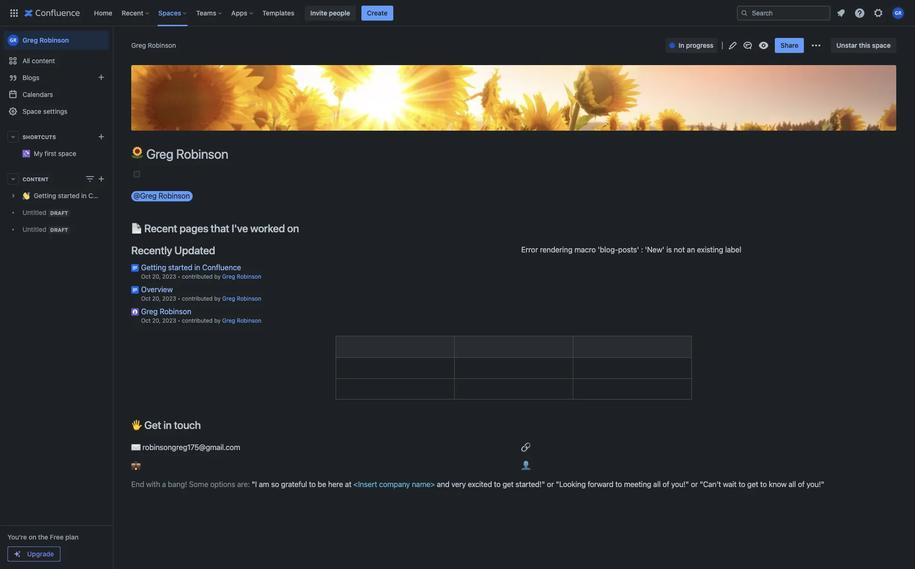 Task type: vqa. For each thing, say whether or not it's contained in the screenshot.
this
yes



Task type: describe. For each thing, give the bounding box(es) containing it.
and
[[437, 480, 450, 489]]

company
[[379, 480, 410, 489]]

pages
[[180, 222, 208, 235]]

error
[[521, 246, 538, 254]]

:sunflower: image
[[131, 147, 144, 159]]

apps
[[231, 9, 247, 17]]

templates
[[262, 9, 294, 17]]

people
[[329, 9, 350, 17]]

create
[[367, 9, 388, 17]]

content
[[23, 176, 49, 182]]

confluence for getting started in confluence oct 20, 2023 • contributed by greg robinson
[[202, 264, 241, 272]]

recent inside recent "popup button"
[[122, 9, 143, 17]]

bang!
[[168, 480, 187, 489]]

✉️ robinsongreg175@gmail.com
[[131, 444, 240, 452]]

👤
[[521, 462, 533, 470]]

greg robinson oct 20, 2023 • contributed by greg robinson
[[141, 308, 261, 324]]

apps button
[[229, 5, 257, 20]]

1 horizontal spatial recent
[[144, 222, 177, 235]]

confluence for getting started in confluence
[[88, 192, 123, 200]]

templates link
[[260, 5, 297, 20]]

are:
[[237, 480, 250, 489]]

add shortcut image
[[96, 131, 107, 143]]

all
[[23, 57, 30, 65]]

20, inside greg robinson oct 20, 2023 • contributed by greg robinson
[[152, 317, 161, 324]]

🖐
[[131, 419, 142, 432]]

getting started in confluence
[[34, 192, 123, 200]]

@greg
[[133, 192, 157, 200]]

in progress
[[679, 41, 714, 49]]

5 to from the left
[[760, 480, 767, 489]]

1 vertical spatial getting started in confluence link
[[141, 264, 241, 272]]

recently
[[131, 245, 172, 257]]

here
[[328, 480, 343, 489]]

2 of from the left
[[798, 480, 805, 489]]

know
[[769, 480, 787, 489]]

first for my first space 'link' below the shortcuts dropdown button
[[45, 150, 56, 158]]

by inside overview oct 20, 2023 • contributed by greg robinson
[[214, 295, 221, 302]]

robinson inside getting started in confluence oct 20, 2023 • contributed by greg robinson
[[237, 273, 261, 280]]

forward
[[588, 480, 614, 489]]

oct inside overview oct 20, 2023 • contributed by greg robinson
[[141, 295, 151, 302]]

the
[[38, 534, 48, 542]]

upgrade button
[[8, 548, 60, 562]]

✉️
[[131, 444, 141, 452]]

teams
[[196, 9, 216, 17]]

greg inside overview oct 20, 2023 • contributed by greg robinson
[[222, 295, 235, 302]]

0 horizontal spatial getting started in confluence link
[[4, 188, 123, 204]]

💼
[[131, 462, 143, 470]]

excited
[[468, 480, 492, 489]]

label
[[725, 246, 742, 254]]

by inside getting started in confluence oct 20, 2023 • contributed by greg robinson
[[214, 273, 221, 280]]

worked
[[250, 222, 285, 235]]

in
[[679, 41, 685, 49]]

not
[[674, 246, 685, 254]]

appswitcher icon image
[[8, 7, 20, 19]]

contributed inside getting started in confluence oct 20, 2023 • contributed by greg robinson
[[182, 273, 213, 280]]

calendars
[[23, 91, 53, 98]]

very
[[452, 480, 466, 489]]

recent button
[[119, 5, 153, 20]]

1 draft from the top
[[50, 210, 68, 216]]

2023 inside overview oct 20, 2023 • contributed by greg robinson
[[162, 295, 176, 302]]

getting started in confluence oct 20, 2023 • contributed by greg robinson
[[141, 264, 261, 280]]

with
[[146, 480, 160, 489]]

in for getting started in confluence oct 20, 2023 • contributed by greg robinson
[[194, 264, 200, 272]]

posts'
[[618, 246, 639, 254]]

20, inside overview oct 20, 2023 • contributed by greg robinson
[[152, 295, 161, 302]]

share button
[[775, 38, 804, 53]]

started for getting started in confluence oct 20, 2023 • contributed by greg robinson
[[168, 264, 192, 272]]

create a blog image
[[96, 72, 107, 83]]

end
[[131, 480, 144, 489]]

2 all from the left
[[789, 480, 796, 489]]

a
[[162, 480, 166, 489]]

on inside space element
[[29, 534, 36, 542]]

• inside overview oct 20, 2023 • contributed by greg robinson
[[178, 295, 180, 302]]

space
[[23, 107, 41, 115]]

error rendering macro 'blog-posts' : 'new' is not an existing label
[[521, 246, 742, 254]]

started!"
[[516, 480, 545, 489]]

• inside greg robinson oct 20, 2023 • contributed by greg robinson
[[178, 317, 180, 324]]

help icon image
[[854, 7, 866, 19]]

wait
[[723, 480, 737, 489]]

progress
[[686, 41, 714, 49]]

search image
[[741, 9, 748, 17]]

robinson inside overview oct 20, 2023 • contributed by greg robinson
[[237, 295, 261, 302]]

3 to from the left
[[616, 480, 622, 489]]

space element
[[0, 26, 152, 570]]

copy image
[[298, 223, 309, 234]]

more actions image
[[811, 40, 822, 51]]

you're
[[8, 534, 27, 542]]

2023 inside getting started in confluence oct 20, 2023 • contributed by greg robinson
[[162, 273, 176, 280]]

stop watching image
[[758, 40, 770, 51]]

options
[[210, 480, 235, 489]]

that
[[211, 222, 229, 235]]

🔗
[[521, 444, 533, 452]]

blogs link
[[4, 69, 109, 86]]

shortcuts button
[[4, 128, 109, 145]]

my first space link up change view image
[[4, 145, 152, 162]]

copy image
[[200, 420, 211, 431]]

@greg robinson
[[133, 192, 190, 200]]

content button
[[4, 171, 109, 188]]

collapse sidebar image
[[102, 31, 123, 50]]

macro
[[575, 246, 596, 254]]

1 to from the left
[[309, 480, 316, 489]]

in for getting started in confluence
[[81, 192, 87, 200]]

2 to from the left
[[494, 480, 501, 489]]

:sunflower: image
[[131, 147, 144, 159]]

recently updated
[[131, 245, 215, 257]]

end with a bang! some options are: "i am so grateful to be here at <insert company name> and very excited to get started!" or "looking forward to meeting all of you!" or "can't wait to get to know all of you!"
[[131, 480, 825, 489]]

:
[[641, 246, 643, 254]]

calendars link
[[4, 86, 109, 103]]

shortcuts
[[23, 134, 56, 140]]

unstar this space button
[[831, 38, 897, 53]]

at
[[345, 480, 352, 489]]

"looking
[[556, 480, 586, 489]]

getting for getting started in confluence oct 20, 2023 • contributed by greg robinson
[[141, 264, 166, 272]]

existing
[[697, 246, 724, 254]]

unstar this space
[[837, 41, 891, 49]]

1 or from the left
[[547, 480, 554, 489]]

first for my first space 'link' over change view image
[[120, 146, 132, 154]]

oct inside getting started in confluence oct 20, 2023 • contributed by greg robinson
[[141, 273, 151, 280]]



Task type: locate. For each thing, give the bounding box(es) containing it.
unstar
[[837, 41, 858, 49]]

edit this page image
[[727, 40, 739, 51]]

greg down overview oct 20, 2023 • contributed by greg robinson
[[222, 317, 235, 324]]

1 horizontal spatial my first space
[[109, 146, 152, 154]]

0 horizontal spatial all
[[653, 480, 661, 489]]

2 by from the top
[[214, 295, 221, 302]]

1 horizontal spatial started
[[168, 264, 192, 272]]

robinson inside popup button
[[159, 192, 190, 200]]

1 vertical spatial in
[[194, 264, 200, 272]]

0 vertical spatial oct
[[141, 273, 151, 280]]

1 horizontal spatial space
[[133, 146, 152, 154]]

2 you!" from the left
[[807, 480, 825, 489]]

1 horizontal spatial getting started in confluence link
[[141, 264, 241, 272]]

by up overview oct 20, 2023 • contributed by greg robinson
[[214, 273, 221, 280]]

0 vertical spatial draft
[[50, 210, 68, 216]]

1 untitled from the top
[[23, 209, 46, 217]]

0 vertical spatial untitled draft
[[23, 209, 68, 217]]

getting down recently
[[141, 264, 166, 272]]

confluence down updated
[[202, 264, 241, 272]]

1 oct from the top
[[141, 273, 151, 280]]

or
[[547, 480, 554, 489], [691, 480, 698, 489]]

1 horizontal spatial first
[[120, 146, 132, 154]]

am
[[259, 480, 269, 489]]

2 20, from the top
[[152, 295, 161, 302]]

1 untitled draft from the top
[[23, 209, 68, 217]]

content
[[32, 57, 55, 65]]

1 of from the left
[[663, 480, 670, 489]]

home link
[[91, 5, 115, 20]]

first
[[120, 146, 132, 154], [45, 150, 56, 158]]

recent up recently
[[144, 222, 177, 235]]

greg inside space element
[[23, 36, 38, 44]]

started for getting started in confluence
[[58, 192, 80, 200]]

on left 'the'
[[29, 534, 36, 542]]

0 vertical spatial started
[[58, 192, 80, 200]]

2 vertical spatial contributed
[[182, 317, 213, 324]]

tree containing getting started in confluence
[[4, 188, 123, 238]]

space inside the "unstar this space" button
[[872, 41, 891, 49]]

getting started in confluence link down change view image
[[4, 188, 123, 204]]

1 vertical spatial recent
[[144, 222, 177, 235]]

you're on the free plan
[[8, 534, 79, 542]]

my first space for my first space 'link' over change view image
[[109, 146, 152, 154]]

get right wait
[[748, 480, 759, 489]]

2 vertical spatial 2023
[[162, 317, 176, 324]]

0 horizontal spatial in
[[81, 192, 87, 200]]

greg robinson link inside space element
[[4, 31, 109, 50]]

you!"
[[671, 480, 689, 489], [807, 480, 825, 489]]

2 untitled draft from the top
[[23, 226, 68, 234]]

• down overview oct 20, 2023 • contributed by greg robinson
[[178, 317, 180, 324]]

1 by from the top
[[214, 273, 221, 280]]

tree inside space element
[[4, 188, 123, 238]]

0 horizontal spatial or
[[547, 480, 554, 489]]

an
[[687, 246, 695, 254]]

get
[[503, 480, 514, 489], [748, 480, 759, 489]]

3 contributed from the top
[[182, 317, 213, 324]]

1 horizontal spatial on
[[287, 222, 299, 235]]

getting inside getting started in confluence oct 20, 2023 • contributed by greg robinson
[[141, 264, 166, 272]]

1 vertical spatial oct
[[141, 295, 151, 302]]

0 vertical spatial 2023
[[162, 273, 176, 280]]

all content
[[23, 57, 55, 65]]

1 vertical spatial untitled draft
[[23, 226, 68, 234]]

1 horizontal spatial getting
[[141, 264, 166, 272]]

untitled draft
[[23, 209, 68, 217], [23, 226, 68, 234]]

settings
[[43, 107, 67, 115]]

0 vertical spatial in
[[81, 192, 87, 200]]

create a page image
[[96, 174, 107, 185]]

by down overview oct 20, 2023 • contributed by greg robinson
[[214, 317, 221, 324]]

3 • from the top
[[178, 317, 180, 324]]

2023 up overview
[[162, 273, 176, 280]]

• up greg robinson oct 20, 2023 • contributed by greg robinson
[[178, 295, 180, 302]]

2 vertical spatial 20,
[[152, 317, 161, 324]]

in down updated
[[194, 264, 200, 272]]

2023 down overview
[[162, 317, 176, 324]]

0 vertical spatial recent
[[122, 9, 143, 17]]

greg down overview link
[[141, 308, 158, 316]]

2 2023 from the top
[[162, 295, 176, 302]]

2 vertical spatial in
[[163, 419, 172, 432]]

invite people button
[[305, 5, 356, 20]]

2 untitled from the top
[[23, 226, 46, 234]]

0 horizontal spatial space
[[58, 150, 76, 158]]

0 horizontal spatial on
[[29, 534, 36, 542]]

of right know
[[798, 480, 805, 489]]

started down recently updated
[[168, 264, 192, 272]]

0 horizontal spatial recent
[[122, 9, 143, 17]]

space settings link
[[4, 103, 109, 120]]

2 vertical spatial by
[[214, 317, 221, 324]]

my first space
[[109, 146, 152, 154], [34, 150, 76, 158]]

contributed
[[182, 273, 213, 280], [182, 295, 213, 302], [182, 317, 213, 324]]

"can't
[[700, 480, 721, 489]]

0 horizontal spatial getting
[[34, 192, 56, 200]]

updated
[[175, 245, 215, 257]]

contributed up overview oct 20, 2023 • contributed by greg robinson
[[182, 273, 213, 280]]

0 horizontal spatial you!"
[[671, 480, 689, 489]]

in for 🖐 get in touch
[[163, 419, 172, 432]]

create link
[[361, 5, 393, 20]]

rendering
[[540, 246, 573, 254]]

3 by from the top
[[214, 317, 221, 324]]

0 vertical spatial contributed
[[182, 273, 213, 280]]

2 • from the top
[[178, 295, 180, 302]]

0 horizontal spatial first
[[45, 150, 56, 158]]

🖐 get in touch
[[131, 419, 201, 432]]

@greg robinson button
[[131, 192, 193, 202]]

blogs
[[23, 74, 39, 82]]

getting
[[34, 192, 56, 200], [141, 264, 166, 272]]

1 horizontal spatial my
[[109, 146, 118, 154]]

1 vertical spatial getting
[[141, 264, 166, 272]]

1 2023 from the top
[[162, 273, 176, 280]]

contributed inside overview oct 20, 2023 • contributed by greg robinson
[[182, 295, 213, 302]]

confluence down create a page image
[[88, 192, 123, 200]]

free
[[50, 534, 64, 542]]

spaces button
[[156, 5, 191, 20]]

premium image
[[14, 551, 21, 559]]

contributed up greg robinson oct 20, 2023 • contributed by greg robinson
[[182, 295, 213, 302]]

or right started!"
[[547, 480, 554, 489]]

to right wait
[[739, 480, 746, 489]]

2 get from the left
[[748, 480, 759, 489]]

1 horizontal spatial all
[[789, 480, 796, 489]]

space inside my first space 'link'
[[133, 146, 152, 154]]

0 vertical spatial on
[[287, 222, 299, 235]]

so
[[271, 480, 279, 489]]

upgrade
[[27, 551, 54, 559]]

1 vertical spatial by
[[214, 295, 221, 302]]

0 vertical spatial •
[[178, 273, 180, 280]]

in inside getting started in confluence oct 20, 2023 • contributed by greg robinson
[[194, 264, 200, 272]]

1 vertical spatial on
[[29, 534, 36, 542]]

1 all from the left
[[653, 480, 661, 489]]

on right worked
[[287, 222, 299, 235]]

space for my first space 'link' over change view image
[[133, 146, 152, 154]]

in inside space element
[[81, 192, 87, 200]]

my for my first space 'link' below the shortcuts dropdown button
[[34, 150, 43, 158]]

4 to from the left
[[739, 480, 746, 489]]

touch
[[174, 419, 201, 432]]

1 vertical spatial started
[[168, 264, 192, 272]]

banner containing home
[[0, 0, 915, 26]]

settings icon image
[[873, 7, 884, 19]]

0 horizontal spatial my
[[34, 150, 43, 158]]

2 or from the left
[[691, 480, 698, 489]]

space settings
[[23, 107, 67, 115]]

on
[[287, 222, 299, 235], [29, 534, 36, 542]]

my inside 'link'
[[109, 146, 118, 154]]

greg up greg robinson oct 20, 2023 • contributed by greg robinson
[[222, 295, 235, 302]]

1 get from the left
[[503, 480, 514, 489]]

•
[[178, 273, 180, 280], [178, 295, 180, 302], [178, 317, 180, 324]]

0 vertical spatial getting
[[34, 192, 56, 200]]

meeting
[[624, 480, 652, 489]]

get left started!"
[[503, 480, 514, 489]]

confluence inside getting started in confluence link
[[88, 192, 123, 200]]

contributed down overview oct 20, 2023 • contributed by greg robinson
[[182, 317, 213, 324]]

• inside getting started in confluence oct 20, 2023 • contributed by greg robinson
[[178, 273, 180, 280]]

confluence inside getting started in confluence oct 20, 2023 • contributed by greg robinson
[[202, 264, 241, 272]]

2 oct from the top
[[141, 295, 151, 302]]

my
[[109, 146, 118, 154], [34, 150, 43, 158]]

confluence image
[[24, 7, 80, 19], [24, 7, 80, 19]]

started down content dropdown button
[[58, 192, 80, 200]]

2 horizontal spatial space
[[872, 41, 891, 49]]

3 20, from the top
[[152, 317, 161, 324]]

getting for getting started in confluence
[[34, 192, 56, 200]]

banner
[[0, 0, 915, 26]]

greg inside getting started in confluence oct 20, 2023 • contributed by greg robinson
[[222, 273, 235, 280]]

0 vertical spatial getting started in confluence link
[[4, 188, 123, 204]]

confluence
[[88, 192, 123, 200], [202, 264, 241, 272]]

1 horizontal spatial or
[[691, 480, 698, 489]]

tree
[[4, 188, 123, 238]]

0 vertical spatial by
[[214, 273, 221, 280]]

📄 recent pages that i've worked on
[[131, 222, 299, 235]]

2023 down overview link
[[162, 295, 176, 302]]

'new'
[[645, 246, 665, 254]]

getting inside space element
[[34, 192, 56, 200]]

1 horizontal spatial get
[[748, 480, 759, 489]]

2023 inside greg robinson oct 20, 2023 • contributed by greg robinson
[[162, 317, 176, 324]]

1 • from the top
[[178, 273, 180, 280]]

1 contributed from the top
[[182, 273, 213, 280]]

space for my first space 'link' below the shortcuts dropdown button
[[58, 150, 76, 158]]

1 you!" from the left
[[671, 480, 689, 489]]

contributed inside greg robinson oct 20, 2023 • contributed by greg robinson
[[182, 317, 213, 324]]

overview
[[141, 286, 173, 294]]

0 horizontal spatial get
[[503, 480, 514, 489]]

'blog-
[[598, 246, 618, 254]]

3 oct from the top
[[141, 317, 151, 324]]

1 vertical spatial 20,
[[152, 295, 161, 302]]

all content link
[[4, 53, 109, 69]]

name>
[[412, 480, 435, 489]]

Search field
[[737, 5, 831, 20]]

getting started in confluence link down updated
[[141, 264, 241, 272]]

or left "can't on the right bottom of the page
[[691, 480, 698, 489]]

0 horizontal spatial of
[[663, 480, 670, 489]]

all right meeting in the bottom of the page
[[653, 480, 661, 489]]

<insert
[[354, 480, 377, 489]]

to left the be
[[309, 480, 316, 489]]

invite
[[310, 9, 327, 17]]

change view image
[[84, 174, 96, 185]]

1 vertical spatial confluence
[[202, 264, 241, 272]]

started
[[58, 192, 80, 200], [168, 264, 192, 272]]

0 vertical spatial 20,
[[152, 273, 161, 280]]

my first space for my first space 'link' below the shortcuts dropdown button
[[34, 150, 76, 158]]

robinson inside space element
[[40, 36, 69, 44]]

greg right the collapse sidebar image
[[131, 41, 146, 49]]

2 draft from the top
[[50, 227, 68, 233]]

1 vertical spatial •
[[178, 295, 180, 302]]

space down the shortcuts dropdown button
[[58, 150, 76, 158]]

my left :sunflower: icon on the top left
[[109, 146, 118, 154]]

to left know
[[760, 480, 767, 489]]

grateful
[[281, 480, 307, 489]]

by
[[214, 273, 221, 280], [214, 295, 221, 302], [214, 317, 221, 324]]

spaces
[[158, 9, 181, 17]]

you!" right know
[[807, 480, 825, 489]]

1 vertical spatial untitled
[[23, 226, 46, 234]]

0 horizontal spatial my first space
[[34, 150, 76, 158]]

1 20, from the top
[[152, 273, 161, 280]]

"i
[[252, 480, 257, 489]]

1 horizontal spatial you!"
[[807, 480, 825, 489]]

getting down content
[[34, 192, 56, 200]]

first inside 'link'
[[120, 146, 132, 154]]

1 horizontal spatial of
[[798, 480, 805, 489]]

in right get
[[163, 419, 172, 432]]

oct inside greg robinson oct 20, 2023 • contributed by greg robinson
[[141, 317, 151, 324]]

home
[[94, 9, 112, 17]]

1 vertical spatial draft
[[50, 227, 68, 233]]

all right know
[[789, 480, 796, 489]]

2 contributed from the top
[[182, 295, 213, 302]]

my for my first space 'link' over change view image
[[109, 146, 118, 154]]

greg right :sunflower: icon on the top left
[[146, 146, 173, 162]]

this
[[859, 41, 871, 49]]

2 vertical spatial •
[[178, 317, 180, 324]]

overview link
[[141, 286, 173, 294]]

3 2023 from the top
[[162, 317, 176, 324]]

is
[[667, 246, 672, 254]]

robinsongreg175@gmail.com
[[143, 444, 240, 452]]

my first space inside 'link'
[[109, 146, 152, 154]]

0 horizontal spatial confluence
[[88, 192, 123, 200]]

global element
[[6, 0, 735, 26]]

started inside getting started in confluence oct 20, 2023 • contributed by greg robinson
[[168, 264, 192, 272]]

greg robinson inside space element
[[23, 36, 69, 44]]

share
[[781, 41, 799, 49]]

my first space link
[[4, 145, 152, 162], [34, 150, 76, 158]]

greg up all
[[23, 36, 38, 44]]

of right meeting in the bottom of the page
[[663, 480, 670, 489]]

by up greg robinson oct 20, 2023 • contributed by greg robinson
[[214, 295, 221, 302]]

1 vertical spatial 2023
[[162, 295, 176, 302]]

1 vertical spatial contributed
[[182, 295, 213, 302]]

plan
[[65, 534, 79, 542]]

notification icon image
[[836, 7, 847, 19]]

greg
[[23, 36, 38, 44], [131, 41, 146, 49], [146, 146, 173, 162], [222, 273, 235, 280], [222, 295, 235, 302], [141, 308, 158, 316], [222, 317, 235, 324]]

teams button
[[193, 5, 226, 20]]

recent
[[122, 9, 143, 17], [144, 222, 177, 235]]

in
[[81, 192, 87, 200], [194, 264, 200, 272], [163, 419, 172, 432]]

my down 'shortcuts'
[[34, 150, 43, 158]]

be
[[318, 480, 326, 489]]

in down change view image
[[81, 192, 87, 200]]

my first space link down the shortcuts dropdown button
[[34, 150, 76, 158]]

2 vertical spatial oct
[[141, 317, 151, 324]]

0 vertical spatial confluence
[[88, 192, 123, 200]]

• down recently updated
[[178, 273, 180, 280]]

0 vertical spatial untitled
[[23, 209, 46, 217]]

untitled
[[23, 209, 46, 217], [23, 226, 46, 234]]

to right excited at the right bottom of page
[[494, 480, 501, 489]]

by inside greg robinson oct 20, 2023 • contributed by greg robinson
[[214, 317, 221, 324]]

greg robinson link
[[4, 31, 109, 50], [131, 41, 176, 50], [222, 273, 261, 280], [222, 295, 261, 302], [141, 308, 191, 316], [222, 317, 261, 324]]

20, inside getting started in confluence oct 20, 2023 • contributed by greg robinson
[[152, 273, 161, 280]]

to right the forward
[[616, 480, 622, 489]]

2023
[[162, 273, 176, 280], [162, 295, 176, 302], [162, 317, 176, 324]]

recent right home
[[122, 9, 143, 17]]

get
[[144, 419, 161, 432]]

1 horizontal spatial confluence
[[202, 264, 241, 272]]

2 horizontal spatial in
[[194, 264, 200, 272]]

space right this at right top
[[872, 41, 891, 49]]

greg up overview oct 20, 2023 • contributed by greg robinson
[[222, 273, 235, 280]]

started inside space element
[[58, 192, 80, 200]]

you!" left "can't on the right bottom of the page
[[671, 480, 689, 489]]

space up the @greg
[[133, 146, 152, 154]]

0 horizontal spatial started
[[58, 192, 80, 200]]

1 horizontal spatial in
[[163, 419, 172, 432]]



